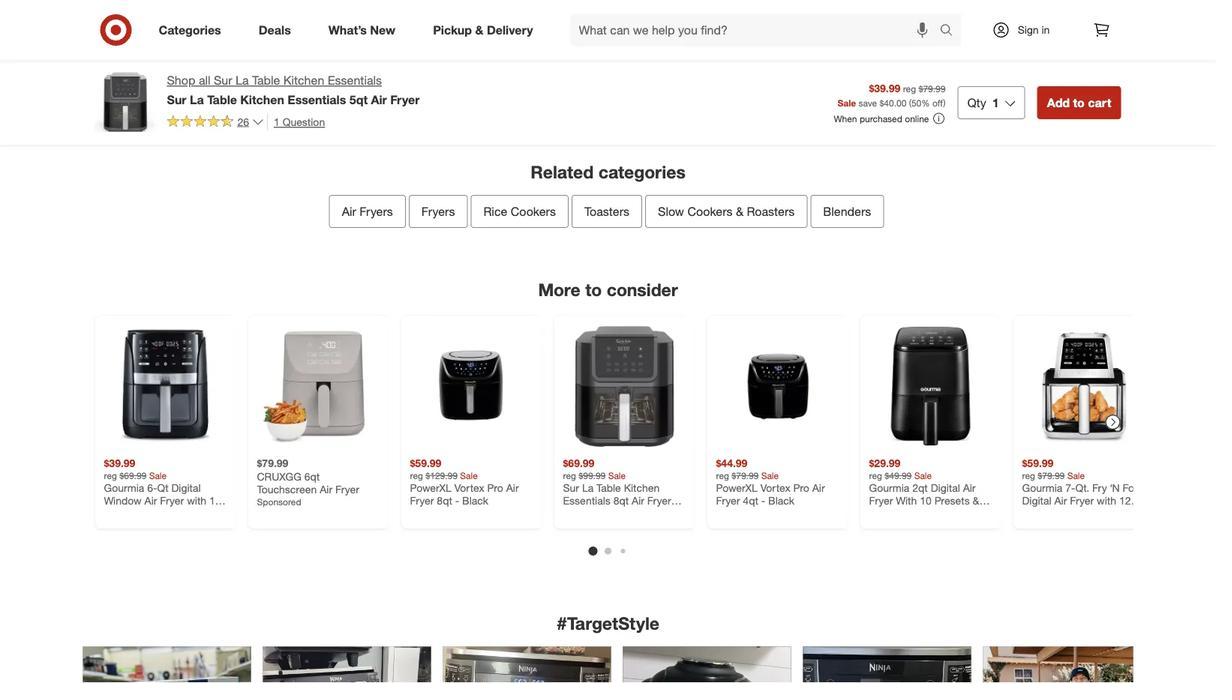 Task type: vqa. For each thing, say whether or not it's contained in the screenshot.
Promo code
no



Task type: locate. For each thing, give the bounding box(es) containing it.
1 - from the left
[[455, 495, 460, 508]]

0 horizontal spatial all
[[199, 73, 211, 88]]

$79.99 for $44.99
[[732, 470, 759, 481]]

vortex
[[455, 481, 485, 495], [761, 481, 791, 495]]

1 horizontal spatial 1
[[993, 95, 1000, 110]]

black inside $69.99 reg $99.99 sale sur la table kitchen essentials 8qt air fryer black
[[563, 508, 590, 521]]

cookers right rice at the top
[[511, 204, 556, 219]]

$39.99 for $39.99 reg $79.99 sale save $ 40.00 ( 50 % off )
[[870, 81, 901, 95]]

1 vertical spatial add
[[1048, 95, 1071, 110]]

question
[[283, 115, 325, 128]]

8qt inside $69.99 reg $99.99 sale sur la table kitchen essentials 8qt air fryer black
[[614, 495, 629, 508]]

qty 1
[[968, 95, 1000, 110]]

search
[[934, 24, 970, 39]]

& left roasters
[[736, 204, 744, 219]]

2 vertical spatial table
[[597, 481, 621, 495]]

#targetstyle
[[557, 613, 660, 634]]

0 horizontal spatial table
[[207, 92, 237, 107]]

slow
[[658, 204, 685, 219]]

reg for $29.99 reg $49.99 sale gourmia 2qt digital air fryer with 10 presets & guided cooking
[[870, 470, 883, 481]]

0 horizontal spatial sur
[[167, 92, 187, 107]]

0 horizontal spatial cookers
[[511, 204, 556, 219]]

categories link
[[146, 14, 240, 47]]

fryer
[[391, 92, 420, 107], [336, 483, 360, 496], [410, 495, 434, 508], [648, 495, 672, 508], [717, 495, 741, 508], [870, 495, 894, 508]]

sale inside $39.99 reg $79.99 sale save $ 40.00 ( 50 % off )
[[838, 97, 857, 108]]

add
[[657, 60, 680, 74], [1048, 95, 1071, 110]]

$69.99 inside $39.99 reg $69.99 sale
[[120, 470, 147, 481]]

all for add
[[683, 60, 697, 74]]

cart
[[725, 60, 748, 74], [1089, 95, 1112, 110]]

0 vertical spatial add
[[657, 60, 680, 74]]

0 vertical spatial cart
[[725, 60, 748, 74]]

8qt inside $59.99 reg $129.99 sale powerxl vortex pro air fryer 8qt - black
[[437, 495, 453, 508]]

reg inside $59.99 reg $129.99 sale powerxl vortex pro air fryer 8qt - black
[[410, 470, 423, 481]]

fryers left fryers link in the top left of the page
[[360, 204, 393, 219]]

2 vertical spatial la
[[582, 481, 594, 495]]

0 horizontal spatial powerxl
[[410, 481, 452, 495]]

1 vertical spatial to
[[1074, 95, 1085, 110]]

$79.99 for $59.99
[[1038, 470, 1065, 481]]

to
[[710, 60, 721, 74], [1074, 95, 1085, 110], [586, 279, 602, 300]]

$59.99 inside $59.99 reg $79.99 sale
[[1023, 457, 1054, 470]]

consider
[[607, 279, 678, 300]]

1 horizontal spatial pro
[[794, 481, 810, 495]]

user image by @worldhomecooks image
[[804, 648, 972, 684]]

- for 8qt
[[455, 495, 460, 508]]

powerxl for 8qt
[[410, 481, 452, 495]]

$79.99 inside $39.99 reg $79.99 sale save $ 40.00 ( 50 % off )
[[919, 83, 946, 94]]

$39.99 reg $79.99 sale save $ 40.00 ( 50 % off )
[[838, 81, 946, 108]]

0 horizontal spatial 1
[[274, 115, 280, 128]]

1 horizontal spatial $59.99
[[1023, 457, 1054, 470]]

2 horizontal spatial sur
[[563, 481, 580, 495]]

black inside $44.99 reg $79.99 sale powerxl vortex pro air fryer 4qt - black
[[769, 495, 795, 508]]

add down in
[[1048, 95, 1071, 110]]

cruxgg
[[257, 470, 302, 483]]

shop all sur la table kitchen essentials sur la table kitchen essentials 5qt air fryer
[[167, 73, 420, 107]]

1 vortex from the left
[[455, 481, 485, 495]]

gourmia 6-qt digital window air fryer with 12 presets & guided cooking black image
[[104, 325, 227, 448]]

2 vertical spatial sur
[[563, 481, 580, 495]]

sale inside $69.99 reg $99.99 sale sur la table kitchen essentials 8qt air fryer black
[[609, 470, 626, 481]]

essentials down $99.99
[[563, 495, 611, 508]]

$129.99
[[426, 470, 458, 481]]

1 horizontal spatial cart
[[1089, 95, 1112, 110]]

2 vertical spatial &
[[973, 495, 980, 508]]

cookers right slow
[[688, 204, 733, 219]]

-
[[455, 495, 460, 508], [762, 495, 766, 508]]

what's new
[[329, 23, 396, 37]]

- inside $44.99 reg $79.99 sale powerxl vortex pro air fryer 4qt - black
[[762, 495, 766, 508]]

$79.99
[[919, 83, 946, 94], [257, 457, 289, 470], [732, 470, 759, 481], [1038, 470, 1065, 481]]

to for add to cart
[[1074, 95, 1085, 110]]

$44.99 reg $79.99 sale powerxl vortex pro air fryer 4qt - black
[[717, 457, 825, 508]]

add left 4
[[657, 60, 680, 74]]

0 horizontal spatial cart
[[725, 60, 748, 74]]

0 horizontal spatial vortex
[[455, 481, 485, 495]]

user image by @targetgems image
[[83, 648, 251, 684]]

table
[[252, 73, 280, 88], [207, 92, 237, 107], [597, 481, 621, 495]]

related categories
[[531, 162, 686, 183]]

0 horizontal spatial -
[[455, 495, 460, 508]]

0 horizontal spatial add
[[657, 60, 680, 74]]

sale for $69.99 reg $99.99 sale sur la table kitchen essentials 8qt air fryer black
[[609, 470, 626, 481]]

2 horizontal spatial la
[[582, 481, 594, 495]]

1 horizontal spatial $39.99
[[870, 81, 901, 95]]

vortex inside $59.99 reg $129.99 sale powerxl vortex pro air fryer 8qt - black
[[455, 481, 485, 495]]

0 horizontal spatial 8qt
[[437, 495, 453, 508]]

sale inside $59.99 reg $79.99 sale
[[1068, 470, 1086, 481]]

all inside button
[[683, 60, 697, 74]]

1 cookers from the left
[[511, 204, 556, 219]]

0 horizontal spatial black
[[463, 495, 489, 508]]

powerxl vortex pro air fryer 8qt - black image
[[410, 325, 533, 448]]

reg for $59.99 reg $79.99 sale
[[1023, 470, 1036, 481]]

1 horizontal spatial add
[[1048, 95, 1071, 110]]

6qt
[[305, 470, 320, 483]]

pro right 4qt
[[794, 481, 810, 495]]

essentials
[[328, 73, 382, 88], [288, 92, 346, 107], [563, 495, 611, 508]]

la
[[236, 73, 249, 88], [190, 92, 204, 107], [582, 481, 594, 495]]

sale for $59.99 reg $129.99 sale powerxl vortex pro air fryer 8qt - black
[[460, 470, 478, 481]]

sur
[[214, 73, 232, 88], [167, 92, 187, 107], [563, 481, 580, 495]]

pro for powerxl vortex pro air fryer 4qt - black
[[794, 481, 810, 495]]

all right shop
[[199, 73, 211, 88]]

0 horizontal spatial fryers
[[360, 204, 393, 219]]

0 horizontal spatial la
[[190, 92, 204, 107]]

& right pickup
[[476, 23, 484, 37]]

reg inside $44.99 reg $79.99 sale powerxl vortex pro air fryer 4qt - black
[[717, 470, 730, 481]]

kitchen up question at left
[[284, 73, 325, 88]]

reg inside $29.99 reg $49.99 sale gourmia 2qt digital air fryer with 10 presets & guided cooking
[[870, 470, 883, 481]]

1 vertical spatial &
[[736, 204, 744, 219]]

$44.99
[[717, 457, 748, 470]]

deals
[[259, 23, 291, 37]]

reg for $69.99 reg $99.99 sale sur la table kitchen essentials 8qt air fryer black
[[563, 470, 577, 481]]

$59.99 reg $129.99 sale powerxl vortex pro air fryer 8qt - black
[[410, 457, 519, 508]]

2 horizontal spatial black
[[769, 495, 795, 508]]

0 vertical spatial $39.99
[[870, 81, 901, 95]]

$39.99 inside $39.99 reg $79.99 sale save $ 40.00 ( 50 % off )
[[870, 81, 901, 95]]

0 horizontal spatial to
[[586, 279, 602, 300]]

2 8qt from the left
[[614, 495, 629, 508]]

0 vertical spatial &
[[476, 23, 484, 37]]

pro right $129.99
[[488, 481, 504, 495]]

1 powerxl from the left
[[410, 481, 452, 495]]

1 vertical spatial kitchen
[[240, 92, 284, 107]]

save
[[859, 97, 878, 108]]

reg inside $39.99 reg $69.99 sale
[[104, 470, 117, 481]]

sign in link
[[980, 14, 1074, 47]]

gourmia 7-qt. fry 'n fold digital air fryer with 12 presets & guided cooking black image
[[1023, 325, 1146, 448]]

2 horizontal spatial &
[[973, 495, 980, 508]]

reg inside $69.99 reg $99.99 sale sur la table kitchen essentials 8qt air fryer black
[[563, 470, 577, 481]]

digital
[[931, 481, 961, 495]]

$39.99 reg $69.99 sale
[[104, 457, 167, 481]]

air
[[371, 92, 387, 107], [342, 204, 356, 219], [507, 481, 519, 495], [813, 481, 825, 495], [964, 481, 976, 495], [320, 483, 333, 496], [632, 495, 645, 508]]

$79.99 inside $44.99 reg $79.99 sale powerxl vortex pro air fryer 4qt - black
[[732, 470, 759, 481]]

fryers left rice at the top
[[422, 204, 455, 219]]

1 vertical spatial sur
[[167, 92, 187, 107]]

1 horizontal spatial all
[[683, 60, 697, 74]]

2 vertical spatial kitchen
[[624, 481, 660, 495]]

powerxl vortex pro air fryer 4qt - black image
[[717, 325, 840, 448]]

$29.99
[[870, 457, 901, 470]]

all inside "shop all sur la table kitchen essentials sur la table kitchen essentials 5qt air fryer"
[[199, 73, 211, 88]]

slow cookers & roasters link
[[646, 195, 808, 228]]

categories
[[159, 23, 221, 37]]

essentials up '5qt'
[[328, 73, 382, 88]]

to for more to consider
[[586, 279, 602, 300]]

0 vertical spatial essentials
[[328, 73, 382, 88]]

$59.99
[[410, 457, 442, 470], [1023, 457, 1054, 470]]

rice
[[484, 204, 508, 219]]

gourmia
[[870, 481, 910, 495]]

kitchen up the 26
[[240, 92, 284, 107]]

reg inside $39.99 reg $79.99 sale save $ 40.00 ( 50 % off )
[[904, 83, 917, 94]]

1 horizontal spatial powerxl
[[717, 481, 758, 495]]

2 powerxl from the left
[[717, 481, 758, 495]]

black inside $59.99 reg $129.99 sale powerxl vortex pro air fryer 8qt - black
[[463, 495, 489, 508]]

sale inside $29.99 reg $49.99 sale gourmia 2qt digital air fryer with 10 presets & guided cooking
[[915, 470, 932, 481]]

fryer inside $59.99 reg $129.99 sale powerxl vortex pro air fryer 8qt - black
[[410, 495, 434, 508]]

vortex for 8qt
[[455, 481, 485, 495]]

fryers
[[360, 204, 393, 219], [422, 204, 455, 219]]

vortex inside $44.99 reg $79.99 sale powerxl vortex pro air fryer 4qt - black
[[761, 481, 791, 495]]

$69.99 reg $99.99 sale sur la table kitchen essentials 8qt air fryer black
[[563, 457, 672, 521]]

1 vertical spatial cart
[[1089, 95, 1112, 110]]

0 horizontal spatial pro
[[488, 481, 504, 495]]

reg for $59.99 reg $129.99 sale powerxl vortex pro air fryer 8qt - black
[[410, 470, 423, 481]]

shop
[[167, 73, 196, 88]]

gourmia 2qt digital air fryer with 10 presets & guided cooking image
[[870, 325, 993, 448]]

1 horizontal spatial table
[[252, 73, 280, 88]]

vortex for 4qt
[[761, 481, 791, 495]]

1 horizontal spatial cookers
[[688, 204, 733, 219]]

1 horizontal spatial fryers
[[422, 204, 455, 219]]

sale inside $59.99 reg $129.99 sale powerxl vortex pro air fryer 8qt - black
[[460, 470, 478, 481]]

- right 4qt
[[762, 495, 766, 508]]

1 horizontal spatial 8qt
[[614, 495, 629, 508]]

&
[[476, 23, 484, 37], [736, 204, 744, 219], [973, 495, 980, 508]]

cookers for slow
[[688, 204, 733, 219]]

1 horizontal spatial vortex
[[761, 481, 791, 495]]

0 horizontal spatial $69.99
[[120, 470, 147, 481]]

pro
[[488, 481, 504, 495], [794, 481, 810, 495]]

cookers
[[511, 204, 556, 219], [688, 204, 733, 219]]

1 left question at left
[[274, 115, 280, 128]]

pro inside $44.99 reg $79.99 sale powerxl vortex pro air fryer 4qt - black
[[794, 481, 810, 495]]

0 vertical spatial la
[[236, 73, 249, 88]]

cart inside add all 4 to cart button
[[725, 60, 748, 74]]

add to cart button
[[1038, 86, 1122, 119]]

all
[[683, 60, 697, 74], [199, 73, 211, 88]]

$69.99
[[563, 457, 595, 470], [120, 470, 147, 481]]

blenders
[[824, 204, 872, 219]]

air inside $69.99 reg $99.99 sale sur la table kitchen essentials 8qt air fryer black
[[632, 495, 645, 508]]

$39.99 for $39.99 reg $69.99 sale
[[104, 457, 135, 470]]

pickup & delivery
[[433, 23, 533, 37]]

$79.99 inside $59.99 reg $79.99 sale
[[1038, 470, 1065, 481]]

1 horizontal spatial black
[[563, 508, 590, 521]]

2 fryers from the left
[[422, 204, 455, 219]]

sale inside $44.99 reg $79.99 sale powerxl vortex pro air fryer 4qt - black
[[762, 470, 779, 481]]

2 cookers from the left
[[688, 204, 733, 219]]

table inside $69.99 reg $99.99 sale sur la table kitchen essentials 8qt air fryer black
[[597, 481, 621, 495]]

- inside $59.99 reg $129.99 sale powerxl vortex pro air fryer 8qt - black
[[455, 495, 460, 508]]

reg inside $59.99 reg $79.99 sale
[[1023, 470, 1036, 481]]

0 horizontal spatial $39.99
[[104, 457, 135, 470]]

2 vertical spatial to
[[586, 279, 602, 300]]

powerxl inside $44.99 reg $79.99 sale powerxl vortex pro air fryer 4qt - black
[[717, 481, 758, 495]]

$39.99 inside $39.99 reg $69.99 sale
[[104, 457, 135, 470]]

- for 4qt
[[762, 495, 766, 508]]

- down $129.99
[[455, 495, 460, 508]]

slow cookers & roasters
[[658, 204, 795, 219]]

$59.99 inside $59.99 reg $129.99 sale powerxl vortex pro air fryer 8qt - black
[[410, 457, 442, 470]]

1 pro from the left
[[488, 481, 504, 495]]

toasters link
[[572, 195, 643, 228]]

powerxl inside $59.99 reg $129.99 sale powerxl vortex pro air fryer 8qt - black
[[410, 481, 452, 495]]

cookers for rice
[[511, 204, 556, 219]]

1 horizontal spatial sur
[[214, 73, 232, 88]]

rice cookers link
[[471, 195, 569, 228]]

powerxl for 4qt
[[717, 481, 758, 495]]

essentials up question at left
[[288, 92, 346, 107]]

2 vertical spatial essentials
[[563, 495, 611, 508]]

kitchen
[[284, 73, 325, 88], [240, 92, 284, 107], [624, 481, 660, 495]]

pro inside $59.99 reg $129.99 sale powerxl vortex pro air fryer 8qt - black
[[488, 481, 504, 495]]

What can we help you find? suggestions appear below search field
[[570, 14, 944, 47]]

kitchen right $99.99
[[624, 481, 660, 495]]

1 horizontal spatial -
[[762, 495, 766, 508]]

essentials inside $69.99 reg $99.99 sale sur la table kitchen essentials 8qt air fryer black
[[563, 495, 611, 508]]

sale inside $39.99 reg $69.99 sale
[[149, 470, 167, 481]]

2 horizontal spatial table
[[597, 481, 621, 495]]

0 horizontal spatial $59.99
[[410, 457, 442, 470]]

2 - from the left
[[762, 495, 766, 508]]

pickup & delivery link
[[421, 14, 552, 47]]

reg
[[904, 83, 917, 94], [104, 470, 117, 481], [410, 470, 423, 481], [563, 470, 577, 481], [717, 470, 730, 481], [870, 470, 883, 481], [1023, 470, 1036, 481]]

0 vertical spatial 1
[[993, 95, 1000, 110]]

2 vortex from the left
[[761, 481, 791, 495]]

search button
[[934, 14, 970, 50]]

1 horizontal spatial la
[[236, 73, 249, 88]]

1 vertical spatial 1
[[274, 115, 280, 128]]

pro for powerxl vortex pro air fryer 8qt - black
[[488, 481, 504, 495]]

all left 4
[[683, 60, 697, 74]]

& right 'presets'
[[973, 495, 980, 508]]

fryer inside $69.99 reg $99.99 sale sur la table kitchen essentials 8qt air fryer black
[[648, 495, 672, 508]]

presets
[[935, 495, 970, 508]]

1 right the qty
[[993, 95, 1000, 110]]

2 pro from the left
[[794, 481, 810, 495]]

add for add all 4 to cart
[[657, 60, 680, 74]]

1 vertical spatial $39.99
[[104, 457, 135, 470]]

$79.99 cruxgg 6qt touchscreen air fryer sponsored
[[257, 457, 360, 508]]

8qt for air
[[614, 495, 629, 508]]

la inside $69.99 reg $99.99 sale sur la table kitchen essentials 8qt air fryer black
[[582, 481, 594, 495]]

2 $59.99 from the left
[[1023, 457, 1054, 470]]

1 horizontal spatial $69.99
[[563, 457, 595, 470]]

related
[[531, 162, 594, 183]]

2 horizontal spatial to
[[1074, 95, 1085, 110]]

1 $59.99 from the left
[[410, 457, 442, 470]]

$104.96
[[520, 58, 571, 76]]

$39.99
[[870, 81, 901, 95], [104, 457, 135, 470]]

1 8qt from the left
[[437, 495, 453, 508]]

0 vertical spatial to
[[710, 60, 721, 74]]

guided
[[870, 508, 904, 521]]



Task type: describe. For each thing, give the bounding box(es) containing it.
add all 4 to cart button
[[647, 51, 758, 84]]

add all 4 to cart
[[657, 60, 748, 74]]

cooking
[[907, 508, 946, 521]]

fryer inside $79.99 cruxgg 6qt touchscreen air fryer sponsored
[[336, 483, 360, 496]]

all for shop
[[199, 73, 211, 88]]

1 question
[[274, 115, 325, 128]]

air inside "shop all sur la table kitchen essentials sur la table kitchen essentials 5qt air fryer"
[[371, 92, 387, 107]]

kitchen inside $69.99 reg $99.99 sale sur la table kitchen essentials 8qt air fryer black
[[624, 481, 660, 495]]

air inside $29.99 reg $49.99 sale gourmia 2qt digital air fryer with 10 presets & guided cooking
[[964, 481, 976, 495]]

blenders link
[[811, 195, 885, 228]]

toasters
[[585, 204, 630, 219]]

1 horizontal spatial to
[[710, 60, 721, 74]]

new
[[370, 23, 396, 37]]

reg for $44.99 reg $79.99 sale powerxl vortex pro air fryer 4qt - black
[[717, 470, 730, 481]]

sponsored
[[257, 496, 302, 508]]

)
[[944, 97, 946, 108]]

user image by @proteusthegod image
[[984, 648, 1152, 684]]

items)
[[591, 58, 629, 76]]

$59.99 for $59.99 reg $79.99 sale
[[1023, 457, 1054, 470]]

1 vertical spatial essentials
[[288, 92, 346, 107]]

when
[[834, 113, 858, 124]]

add to cart
[[1048, 95, 1112, 110]]

26
[[238, 115, 249, 128]]

pickup
[[433, 23, 472, 37]]

0 vertical spatial kitchen
[[284, 73, 325, 88]]

fryer inside $44.99 reg $79.99 sale powerxl vortex pro air fryer 4qt - black
[[717, 495, 741, 508]]

sale for $39.99 reg $79.99 sale save $ 40.00 ( 50 % off )
[[838, 97, 857, 108]]

8qt for -
[[437, 495, 453, 508]]

0 horizontal spatial &
[[476, 23, 484, 37]]

user image by @awakencoffeecart image
[[263, 648, 431, 684]]

cart inside add to cart button
[[1089, 95, 1112, 110]]

1 vertical spatial la
[[190, 92, 204, 107]]

reg for $39.99 reg $79.99 sale save $ 40.00 ( 50 % off )
[[904, 83, 917, 94]]

sale for $39.99 reg $69.99 sale
[[149, 470, 167, 481]]

subtotal: $104.96 (4 items)
[[459, 58, 629, 76]]

air fryers
[[342, 204, 393, 219]]

qty
[[968, 95, 987, 110]]

10
[[921, 495, 932, 508]]

2qt
[[913, 481, 928, 495]]

40.00
[[885, 97, 907, 108]]

4
[[700, 60, 707, 74]]

when purchased online
[[834, 113, 930, 124]]

fryer inside $29.99 reg $49.99 sale gourmia 2qt digital air fryer with 10 presets & guided cooking
[[870, 495, 894, 508]]

what's
[[329, 23, 367, 37]]

online
[[906, 113, 930, 124]]

with
[[897, 495, 918, 508]]

1 vertical spatial table
[[207, 92, 237, 107]]

sur inside $69.99 reg $99.99 sale sur la table kitchen essentials 8qt air fryer black
[[563, 481, 580, 495]]

$
[[880, 97, 885, 108]]

image of sur la table kitchen essentials 5qt air fryer image
[[95, 72, 155, 132]]

what's new link
[[316, 14, 415, 47]]

1 question link
[[267, 113, 325, 130]]

air fryers link
[[329, 195, 406, 228]]

black for 8qt
[[463, 495, 489, 508]]

& inside $29.99 reg $49.99 sale gourmia 2qt digital air fryer with 10 presets & guided cooking
[[973, 495, 980, 508]]

delivery
[[487, 23, 533, 37]]

sur la table kitchen essentials 8qt air fryer black image
[[563, 325, 687, 448]]

$59.99 for $59.99 reg $129.99 sale powerxl vortex pro air fryer 8qt - black
[[410, 457, 442, 470]]

%
[[922, 97, 931, 108]]

air inside $59.99 reg $129.99 sale powerxl vortex pro air fryer 8qt - black
[[507, 481, 519, 495]]

fryer inside "shop all sur la table kitchen essentials sur la table kitchen essentials 5qt air fryer"
[[391, 92, 420, 107]]

user image by @hammerfammily image
[[443, 648, 611, 684]]

0 vertical spatial table
[[252, 73, 280, 88]]

$99.99
[[579, 470, 606, 481]]

4qt
[[743, 495, 759, 508]]

$69.99 inside $69.99 reg $99.99 sale sur la table kitchen essentials 8qt air fryer black
[[563, 457, 595, 470]]

$79.99 inside $79.99 cruxgg 6qt touchscreen air fryer sponsored
[[257, 457, 289, 470]]

roasters
[[747, 204, 795, 219]]

26 link
[[167, 113, 264, 132]]

reg for $39.99 reg $69.99 sale
[[104, 470, 117, 481]]

deals link
[[246, 14, 310, 47]]

(
[[910, 97, 912, 108]]

$79.99 for $39.99
[[919, 83, 946, 94]]

sign in
[[1018, 23, 1051, 36]]

add for add to cart
[[1048, 95, 1071, 110]]

black for 4qt
[[769, 495, 795, 508]]

subtotal:
[[459, 58, 516, 76]]

touchscreen
[[257, 483, 317, 496]]

sale for $44.99 reg $79.99 sale powerxl vortex pro air fryer 4qt - black
[[762, 470, 779, 481]]

sale for $59.99 reg $79.99 sale
[[1068, 470, 1086, 481]]

categories
[[599, 162, 686, 183]]

sale for $29.99 reg $49.99 sale gourmia 2qt digital air fryer with 10 presets & guided cooking
[[915, 470, 932, 481]]

off
[[933, 97, 944, 108]]

cruxgg 6qt touchscreen air fryer image
[[257, 325, 380, 448]]

sign
[[1018, 23, 1039, 36]]

5qt
[[350, 92, 368, 107]]

in
[[1042, 23, 1051, 36]]

$59.99 reg $79.99 sale
[[1023, 457, 1086, 481]]

rice cookers
[[484, 204, 556, 219]]

fryers link
[[409, 195, 468, 228]]

air inside $44.99 reg $79.99 sale powerxl vortex pro air fryer 4qt - black
[[813, 481, 825, 495]]

$29.99 reg $49.99 sale gourmia 2qt digital air fryer with 10 presets & guided cooking
[[870, 457, 980, 521]]

50
[[912, 97, 922, 108]]

(4
[[575, 58, 587, 76]]

more
[[539, 279, 581, 300]]

air inside $79.99 cruxgg 6qt touchscreen air fryer sponsored
[[320, 483, 333, 496]]

1 fryers from the left
[[360, 204, 393, 219]]

user image by ndjdbsbd image
[[623, 648, 792, 684]]

more to consider
[[539, 279, 678, 300]]

0 vertical spatial sur
[[214, 73, 232, 88]]

1 horizontal spatial &
[[736, 204, 744, 219]]

$49.99
[[885, 470, 912, 481]]

purchased
[[860, 113, 903, 124]]



